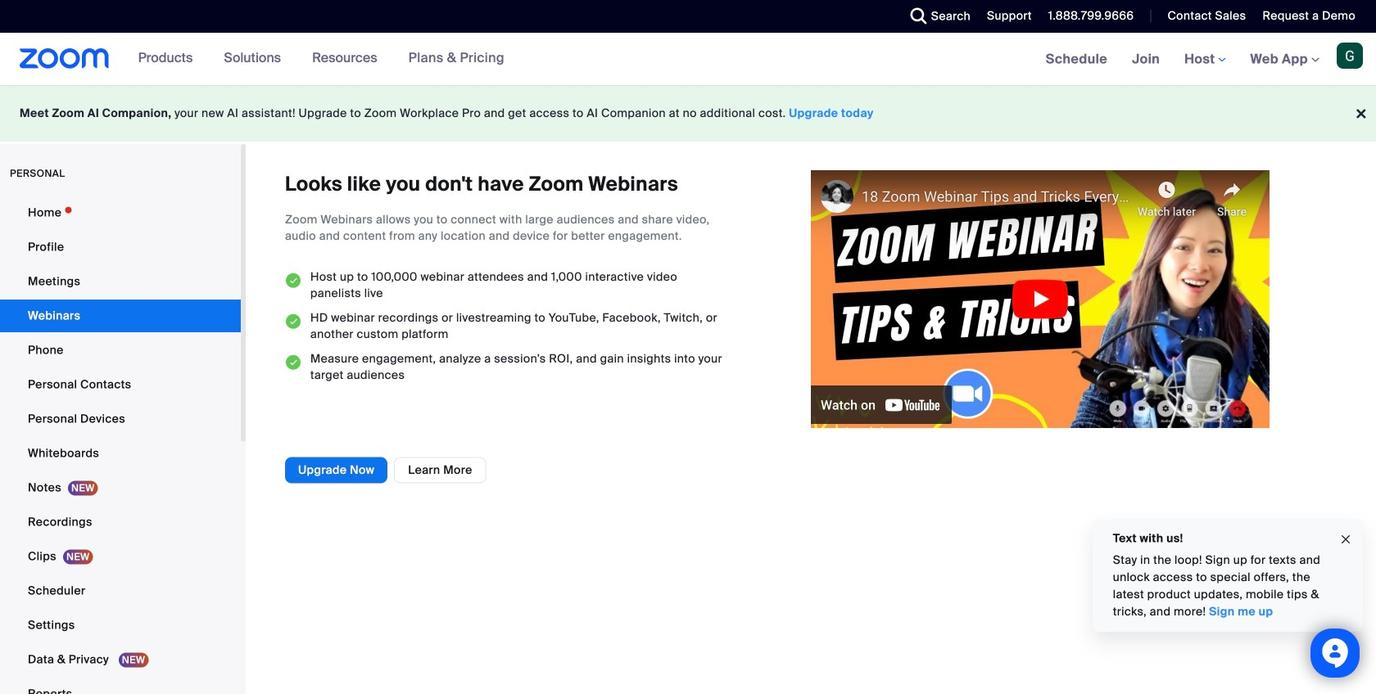 Task type: locate. For each thing, give the bounding box(es) containing it.
footer
[[0, 85, 1377, 142]]

banner
[[0, 33, 1377, 86]]

profile picture image
[[1337, 43, 1363, 69]]



Task type: describe. For each thing, give the bounding box(es) containing it.
product information navigation
[[126, 33, 517, 85]]

personal menu menu
[[0, 197, 241, 695]]

zoom logo image
[[20, 48, 109, 69]]

close image
[[1340, 531, 1353, 550]]

meetings navigation
[[1034, 33, 1377, 86]]



Task type: vqa. For each thing, say whether or not it's contained in the screenshot.
Next image
no



